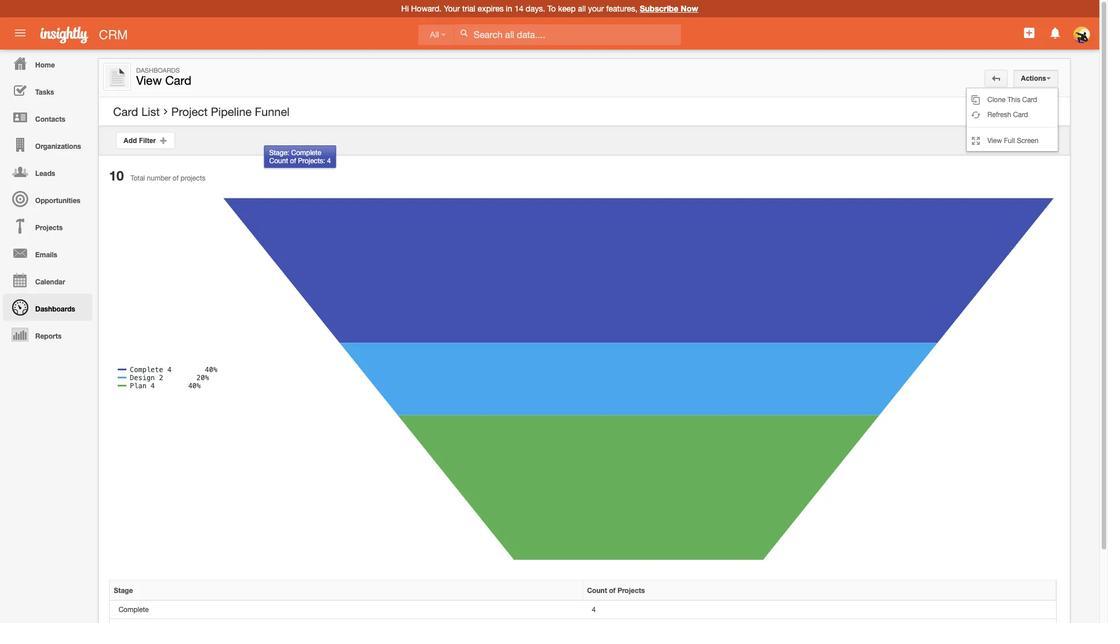 Task type: vqa. For each thing, say whether or not it's contained in the screenshot.
the Task associated with Task Name
no



Task type: locate. For each thing, give the bounding box(es) containing it.
of
[[290, 157, 296, 165], [173, 174, 179, 182], [609, 587, 616, 595]]

view inside dashboards view card
[[136, 73, 162, 88]]

1 horizontal spatial complete
[[291, 148, 322, 157]]

1 vertical spatial view
[[988, 136, 1003, 144]]

reports link
[[3, 321, 92, 348]]

0 vertical spatial count
[[269, 157, 288, 165]]

row containing complete
[[110, 601, 1057, 620]]

0 horizontal spatial complete
[[119, 606, 149, 614]]

4 inside stage: complete count of projects: 4
[[327, 157, 331, 165]]

card list
[[113, 105, 160, 118]]

card left list
[[113, 105, 138, 118]]

all
[[430, 30, 439, 39]]

1 horizontal spatial 4
[[592, 606, 596, 614]]

full
[[1005, 136, 1016, 144]]

dashboards
[[136, 66, 180, 74], [35, 305, 75, 313]]

hi
[[402, 4, 409, 13]]

your
[[444, 4, 460, 13]]

0 vertical spatial of
[[290, 157, 296, 165]]

projects inside 'link'
[[35, 224, 63, 232]]

1 vertical spatial dashboards
[[35, 305, 75, 313]]

card right the this
[[1023, 95, 1038, 103]]

Search all data.... text field
[[454, 24, 681, 45]]

1 vertical spatial projects
[[618, 587, 645, 595]]

row containing stage
[[110, 581, 1057, 601]]

0 vertical spatial complete
[[291, 148, 322, 157]]

1 horizontal spatial projects
[[618, 587, 645, 595]]

0 horizontal spatial projects
[[35, 224, 63, 232]]

card
[[165, 73, 192, 88], [1023, 95, 1038, 103], [113, 105, 138, 118], [1014, 110, 1029, 118]]

1 horizontal spatial dashboards
[[136, 66, 180, 74]]

0 vertical spatial 4
[[327, 157, 331, 165]]

in
[[506, 4, 513, 13]]

features,
[[607, 4, 638, 13]]

2 row from the top
[[110, 601, 1057, 620]]

days.
[[526, 4, 546, 13]]

emails
[[35, 251, 57, 259]]

subscribe now link
[[640, 4, 699, 13]]

0 horizontal spatial dashboards
[[35, 305, 75, 313]]

cell
[[110, 620, 583, 624], [583, 620, 1057, 624]]

leads link
[[3, 158, 92, 185]]

reports
[[35, 332, 62, 340]]

actions
[[1022, 75, 1047, 82]]

1 horizontal spatial of
[[290, 157, 296, 165]]

dashboards inside navigation
[[35, 305, 75, 313]]

organizations link
[[3, 131, 92, 158]]

total
[[130, 174, 145, 182]]

actions button
[[1014, 70, 1059, 87]]

card up project
[[165, 73, 192, 88]]

card list link
[[113, 105, 160, 119]]

4 cell
[[583, 601, 1057, 620]]

emails link
[[3, 240, 92, 267]]

opportunities link
[[3, 185, 92, 213]]

0 vertical spatial projects
[[35, 224, 63, 232]]

complete up projects:
[[291, 148, 322, 157]]

plus image
[[160, 137, 168, 145]]

row
[[110, 581, 1057, 601], [110, 601, 1057, 620], [110, 620, 1057, 624]]

1 row from the top
[[110, 581, 1057, 601]]

white image
[[460, 29, 468, 37]]

add filter link
[[116, 132, 175, 149]]

0 horizontal spatial of
[[173, 174, 179, 182]]

view up list
[[136, 73, 162, 88]]

0 horizontal spatial count
[[269, 157, 288, 165]]

row group
[[110, 601, 1057, 624]]

refresh card button
[[967, 107, 1059, 122]]

dashboards for dashboards view card
[[136, 66, 180, 74]]

screen
[[1018, 136, 1039, 144]]

refresh
[[988, 110, 1012, 118]]

calendar
[[35, 278, 65, 286]]

hi howard. your trial expires in 14 days. to keep all your features, subscribe now
[[402, 4, 699, 13]]

number
[[147, 174, 171, 182]]

complete
[[291, 148, 322, 157], [119, 606, 149, 614]]

count
[[269, 157, 288, 165], [588, 587, 608, 595]]

view full screen
[[988, 136, 1039, 144]]

tasks link
[[3, 77, 92, 104]]

keep
[[558, 4, 576, 13]]

dashboards inside dashboards view card
[[136, 66, 180, 74]]

complete down stage
[[119, 606, 149, 614]]

crm
[[99, 27, 128, 42]]

0 horizontal spatial view
[[136, 73, 162, 88]]

dashboards up reports link at the bottom of page
[[35, 305, 75, 313]]

1 vertical spatial 4
[[592, 606, 596, 614]]

dashboards link
[[3, 294, 92, 321]]

2 cell from the left
[[583, 620, 1057, 624]]

1 vertical spatial complete
[[119, 606, 149, 614]]

0 vertical spatial dashboards
[[136, 66, 180, 74]]

contacts link
[[3, 104, 92, 131]]

dashboards view card
[[136, 66, 192, 88]]

all
[[578, 4, 586, 13]]

4 down count of projects
[[592, 606, 596, 614]]

clone
[[988, 95, 1006, 103]]

1 horizontal spatial count
[[588, 587, 608, 595]]

clone this card button
[[967, 92, 1059, 107]]

4 right projects:
[[327, 157, 331, 165]]

trial
[[463, 4, 476, 13]]

all link
[[419, 24, 454, 45]]

dashboards right card "icon"
[[136, 66, 180, 74]]

4
[[327, 157, 331, 165], [592, 606, 596, 614]]

projects
[[35, 224, 63, 232], [618, 587, 645, 595]]

14
[[515, 4, 524, 13]]

0 vertical spatial view
[[136, 73, 162, 88]]

projects inside row
[[618, 587, 645, 595]]

clone this card
[[988, 95, 1038, 103]]

0 horizontal spatial 4
[[327, 157, 331, 165]]

list
[[141, 105, 160, 118]]

project
[[171, 105, 208, 118]]

view left full
[[988, 136, 1003, 144]]

2 horizontal spatial of
[[609, 587, 616, 595]]

home
[[35, 61, 55, 69]]

dashboards for dashboards
[[35, 305, 75, 313]]

home link
[[3, 50, 92, 77]]

complete inside stage: complete count of projects: 4
[[291, 148, 322, 157]]

navigation containing home
[[0, 50, 92, 348]]

view
[[136, 73, 162, 88], [988, 136, 1003, 144]]

organizations
[[35, 142, 81, 150]]

navigation
[[0, 50, 92, 348]]

project pipeline funnel
[[171, 105, 290, 118]]



Task type: describe. For each thing, give the bounding box(es) containing it.
10
[[109, 168, 124, 184]]

stage: complete count of projects: 4
[[269, 148, 331, 165]]

complete cell
[[110, 601, 583, 620]]

notifications image
[[1049, 26, 1063, 40]]

contacts
[[35, 115, 65, 123]]

this
[[1008, 95, 1021, 103]]

1 vertical spatial of
[[173, 174, 179, 182]]

view full screen link
[[967, 133, 1059, 148]]

back image
[[993, 75, 1001, 83]]

add
[[124, 137, 137, 144]]

to
[[548, 4, 556, 13]]

count inside stage: complete count of projects: 4
[[269, 157, 288, 165]]

tasks
[[35, 88, 54, 96]]

subscribe
[[640, 4, 679, 13]]

stage
[[114, 587, 133, 595]]

refresh card
[[988, 110, 1029, 118]]

complete inside complete cell
[[119, 606, 149, 614]]

opportunities
[[35, 196, 80, 204]]

calendar link
[[3, 267, 92, 294]]

projects:
[[298, 157, 325, 165]]

count of projects
[[588, 587, 645, 595]]

3 row from the top
[[110, 620, 1057, 624]]

filter
[[139, 137, 156, 144]]

your
[[589, 4, 604, 13]]

1 horizontal spatial view
[[988, 136, 1003, 144]]

1 cell from the left
[[110, 620, 583, 624]]

card inside dashboards view card
[[165, 73, 192, 88]]

row group containing complete
[[110, 601, 1057, 624]]

now
[[681, 4, 699, 13]]

of inside stage: complete count of projects: 4
[[290, 157, 296, 165]]

funnel
[[255, 105, 290, 118]]

2 vertical spatial of
[[609, 587, 616, 595]]

expires
[[478, 4, 504, 13]]

leads
[[35, 169, 55, 177]]

projects
[[181, 174, 206, 182]]

pipeline
[[211, 105, 252, 118]]

stage:
[[269, 148, 289, 157]]

card down the this
[[1014, 110, 1029, 118]]

howard.
[[411, 4, 442, 13]]

add filter
[[124, 137, 160, 144]]

1 vertical spatial count
[[588, 587, 608, 595]]

card image
[[106, 65, 129, 88]]

total number of projects
[[130, 174, 206, 182]]

projects link
[[3, 213, 92, 240]]

4 inside 4 cell
[[592, 606, 596, 614]]



